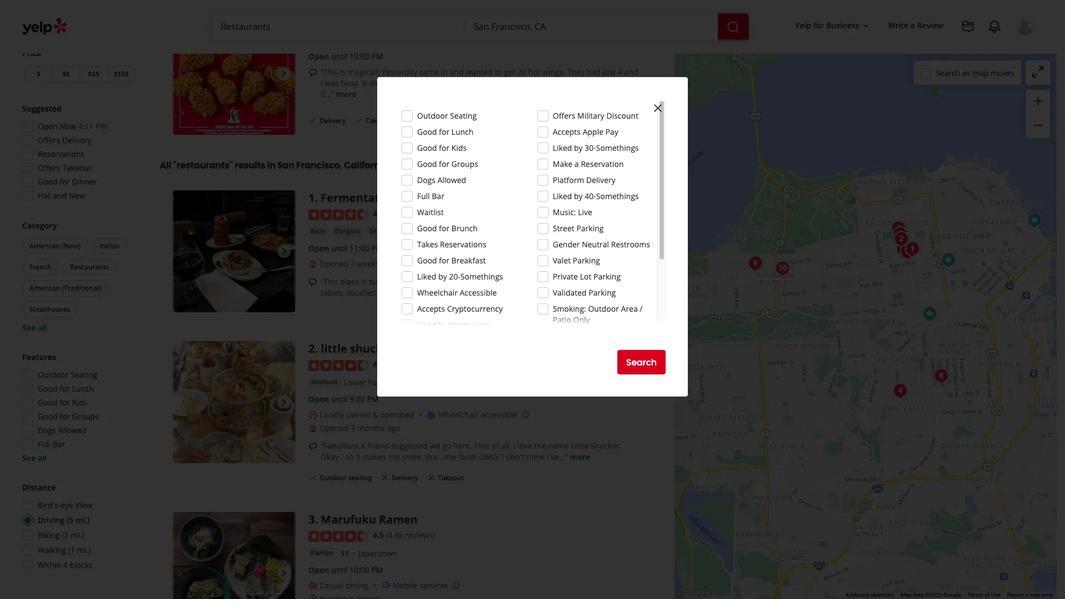 Task type: locate. For each thing, give the bounding box(es) containing it.
by left 30-
[[574, 143, 583, 153]]

3 slideshow element from the top
[[173, 342, 295, 464]]

liked down bar.
[[417, 320, 437, 330]]

mi.) right (5
[[75, 515, 90, 526]]

0 horizontal spatial 3
[[309, 512, 315, 527]]

search for search as map moves
[[936, 67, 961, 78]]

0 horizontal spatial more link
[[336, 89, 357, 100]]

1 vertical spatial lunch
[[72, 383, 94, 394]]

ago for opened 3 months ago
[[387, 423, 400, 433]]

american inside 'button'
[[29, 241, 60, 251]]

info icon image
[[521, 410, 530, 419], [521, 410, 530, 419], [452, 581, 461, 590], [452, 581, 461, 590]]

16 shipping v2 image
[[382, 581, 391, 590]]

all up the "distance"
[[38, 453, 47, 463]]

0 vertical spatial ago
[[382, 259, 395, 269]]

0 vertical spatial accepts
[[553, 127, 581, 137]]

kfc
[[309, 13, 329, 28], [590, 78, 604, 88]]

1 horizontal spatial japantown
[[403, 226, 441, 237]]

"this inside the "this place is such a chill hangout spot to go with friends. it's a self seating area that has tables, couches, as well as a bar. it's dimly lit with a nice…"
[[321, 276, 338, 287]]

offers up good for dinner
[[38, 163, 60, 173]]

0 vertical spatial 4
[[618, 67, 622, 77]]

outdoor up only
[[588, 304, 619, 314]]

1 vertical spatial kfc
[[590, 78, 604, 88]]

for inside yelp for business button
[[814, 20, 825, 31]]

open until 10:00 pm
[[309, 51, 383, 62], [309, 565, 383, 575]]

parking up private lot parking at the right top
[[573, 255, 600, 266]]

search inside button
[[626, 356, 657, 369]]

delivery down the it…"
[[320, 116, 346, 125]]

name
[[548, 441, 569, 451]]

2 until from the top
[[331, 243, 348, 254]]

0 vertical spatial dogs allowed
[[417, 175, 466, 185]]

full bar inside group
[[38, 439, 65, 450]]

opened for opened 7 weeks ago
[[320, 259, 349, 269]]

0 vertical spatial "this
[[321, 67, 338, 77]]

16 speech v2 image for 1
[[309, 278, 317, 287]]

2 slideshow element from the top
[[173, 191, 295, 313]]

ago right 'weeks'
[[382, 259, 395, 269]]

delivery down open now 4:11 pm
[[62, 135, 92, 145]]

map
[[901, 592, 912, 598]]

1 horizontal spatial takeout
[[366, 116, 392, 125]]

place
[[340, 276, 359, 287]]

1 16 speech v2 image from the top
[[309, 278, 317, 287]]

10:00 for 1st next icon from the top
[[350, 51, 369, 62]]

2 . from the top
[[315, 342, 318, 357]]

2 all from the top
[[38, 453, 47, 463]]

1 vertical spatial seating
[[71, 370, 97, 380]]

16 checkmark v2 image
[[309, 116, 317, 125], [355, 116, 364, 125], [309, 473, 317, 482]]

1 vertical spatial accepts
[[417, 304, 445, 314]]

ramen button
[[309, 548, 336, 559]]

burgers button
[[332, 226, 363, 237]]

2 open until 10:00 pm from the top
[[309, 565, 383, 575]]

bar
[[432, 191, 445, 201], [52, 439, 65, 450]]

0 horizontal spatial in
[[267, 160, 276, 172]]

parking for validated parking
[[589, 287, 616, 298]]

wheelchair right 16 wheelchair v2 icon on the left bottom
[[438, 409, 479, 420]]

they
[[568, 67, 585, 77]]

see all for category
[[22, 322, 47, 333]]

16 speech v2 image left "fabulous!
[[309, 442, 317, 451]]

2 next image from the top
[[277, 245, 291, 258]]

1 vertical spatial groups
[[72, 411, 99, 422]]

report a map error
[[1008, 592, 1054, 598]]

group
[[1026, 89, 1051, 138], [19, 103, 138, 205], [20, 220, 138, 334], [19, 352, 138, 464]]

within
[[38, 560, 61, 571]]

nono image
[[893, 238, 915, 261]]

. for 3
[[315, 512, 318, 527]]

seafood down 4.7 star rating image
[[311, 377, 337, 387]]

close image
[[652, 101, 665, 115]]

pm right 11:00 on the top
[[371, 243, 383, 254]]

2 "this from the top
[[321, 276, 338, 287]]

allowed
[[438, 175, 466, 185], [58, 425, 87, 436]]

0 vertical spatial seafood button
[[367, 226, 398, 237]]

american inside button
[[29, 284, 60, 293]]

reservations up 'offers takeout' at the top of the page
[[38, 149, 84, 159]]

until up locally
[[331, 394, 348, 404]]

is inside the "this place is such a chill hangout spot to go with friends. it's a self seating area that has tables, couches, as well as a bar. it's dimly lit with a nice…"
[[361, 276, 367, 287]]

/
[[640, 304, 643, 314]]

takes
[[417, 239, 438, 250]]

delivery
[[320, 116, 346, 125], [62, 135, 92, 145], [586, 175, 616, 185], [392, 473, 418, 483]]

2 vertical spatial offers
[[38, 163, 60, 173]]

1 vertical spatial previous image
[[178, 245, 191, 258]]

1 10:00 from the top
[[350, 51, 369, 62]]

didn't
[[369, 78, 390, 88]]

fermentation lab image
[[173, 191, 295, 313], [902, 238, 924, 260]]

use
[[992, 592, 1001, 598]]

16 close v2 image
[[427, 473, 436, 482]]

4 next image from the top
[[277, 567, 291, 580]]

next image
[[277, 67, 291, 81], [277, 245, 291, 258], [277, 396, 291, 409], [277, 567, 291, 580]]

16 checkmark v2 image down busy.
[[355, 116, 364, 125]]

2 vertical spatial more
[[570, 452, 591, 462]]

1 horizontal spatial ramen
[[379, 512, 418, 527]]

2 vertical spatial mi.)
[[77, 545, 91, 556]]

it's down spot
[[439, 287, 450, 298]]

1 horizontal spatial good for groups
[[417, 159, 478, 169]]

go right we
[[443, 441, 451, 451]]

1 vertical spatial map
[[1030, 592, 1041, 598]]

open inside group
[[38, 121, 58, 132]]

2 previous image from the top
[[178, 245, 191, 258]]

1 see from the top
[[22, 322, 36, 333]]

all for category
[[38, 322, 47, 333]]

go inside the "this place is such a chill hangout spot to go with friends. it's a self seating area that has tables, couches, as well as a bar. it's dimly lit with a nice…"
[[470, 276, 479, 287]]

(1
[[68, 545, 75, 556]]

16 chevron down v2 image
[[862, 21, 871, 30]]

so
[[346, 452, 354, 462]]

0 horizontal spatial full
[[38, 439, 50, 450]]

american for american (traditional)
[[29, 284, 60, 293]]

user actions element
[[787, 14, 1051, 82]]

of left use
[[985, 592, 990, 598]]

4
[[618, 67, 622, 77], [63, 560, 68, 571]]

1 american from the top
[[29, 241, 60, 251]]

2 . little shucker
[[309, 342, 394, 357]]

suggested
[[391, 441, 428, 451]]

of inside "fabulous! a friend suggested we go here. first of all, i love the name little shucker. okay - so it makes me smile. but...the food! omg! i don't think i've…"
[[492, 441, 499, 451]]

3 next image from the top
[[277, 396, 291, 409]]

0 horizontal spatial good for kids
[[38, 397, 87, 408]]

1 "this from the top
[[321, 67, 338, 77]]

4 slideshow element from the top
[[173, 512, 295, 599]]

ramen inside button
[[311, 548, 334, 558]]

1 horizontal spatial in
[[441, 67, 448, 77]]

takeout down "didn't" on the left of page
[[366, 116, 392, 125]]

4:11
[[78, 121, 94, 132]]

go up lit on the top of the page
[[470, 276, 479, 287]]

pacific
[[368, 377, 391, 388]]

open down suggested
[[38, 121, 58, 132]]

3 up 4.5 star rating "image"
[[309, 512, 315, 527]]

offers down now at the top of the page
[[38, 135, 60, 145]]

to right the 20- on the top of the page
[[461, 276, 468, 287]]

1 vertical spatial 16 flame v2 image
[[309, 424, 317, 433]]

seating inside the "this place is such a chill hangout spot to go with friends. it's a self seating area that has tables, couches, as well as a bar. it's dimly lit with a nice…"
[[562, 276, 588, 287]]

accepts down bar.
[[417, 304, 445, 314]]

more down little
[[570, 452, 591, 462]]

"this inside "this is magical!! yesterday came in and wanted to get 20 hot wings. they had just 4 and i was busy. it didn't work. today i went to marina and wanted to check out kfc there. it it…"
[[321, 67, 338, 77]]

kids
[[452, 143, 467, 153], [72, 397, 87, 408]]

italian
[[99, 241, 120, 251]]

apple
[[583, 127, 604, 137]]

0 vertical spatial full
[[417, 191, 430, 201]]

chicken left shop
[[408, 35, 435, 44]]

see all button up the "distance"
[[22, 453, 47, 463]]

offers for offers military discount
[[553, 110, 576, 121]]

None search field
[[212, 13, 751, 40]]

slideshow element
[[173, 13, 295, 135], [173, 191, 295, 313], [173, 342, 295, 464], [173, 512, 295, 599]]

group containing features
[[19, 352, 138, 464]]

see all button down steakhouses button at the left
[[22, 322, 47, 333]]

pm right 4:11
[[96, 121, 107, 132]]

fermentation lab image inside map region
[[902, 238, 924, 260]]

0 horizontal spatial groups
[[72, 411, 99, 422]]

0 vertical spatial 3
[[351, 423, 355, 433]]

liked for liked by 30-somethings
[[553, 143, 572, 153]]

$ button
[[24, 65, 52, 83]]

3 . from the top
[[315, 512, 318, 527]]

$$
[[62, 69, 70, 79], [341, 548, 350, 559]]

$$ left $$$ button on the top
[[62, 69, 70, 79]]

private lot parking
[[553, 271, 621, 282]]

by for 20-
[[439, 271, 447, 282]]

1 horizontal spatial seafood button
[[367, 226, 398, 237]]

kfc image
[[173, 13, 295, 135]]

1 horizontal spatial good for lunch
[[417, 127, 474, 137]]

1 chicken from the left
[[311, 35, 337, 44]]

option group
[[19, 482, 138, 574]]

data
[[913, 592, 924, 598]]

chicken for chicken shop
[[408, 35, 435, 44]]

2 it from the left
[[630, 78, 634, 88]]

google
[[944, 592, 961, 598]]

outdoor inside "smoking: outdoor area / patio only"
[[588, 304, 619, 314]]

restaurants
[[70, 262, 109, 272]]

valet parking
[[553, 255, 600, 266]]

2 vertical spatial previous image
[[178, 396, 191, 409]]

4.4 star rating image
[[309, 209, 368, 220]]

it's
[[528, 276, 539, 287], [439, 287, 450, 298]]

reservations down brunch on the top left of the page
[[440, 239, 487, 250]]

1 vertical spatial seafood button
[[309, 377, 340, 388]]

previous image
[[178, 67, 191, 81], [178, 245, 191, 258], [178, 396, 191, 409]]

2 see all from the top
[[22, 453, 47, 463]]

wings.
[[543, 67, 566, 77]]

0 horizontal spatial seafood
[[311, 377, 337, 387]]

is inside "this is magical!! yesterday came in and wanted to get 20 hot wings. they had just 4 and i was busy. it didn't work. today i went to marina and wanted to check out kfc there. it it…"
[[340, 67, 346, 77]]

american down category
[[29, 241, 60, 251]]

is up busy.
[[340, 67, 346, 77]]

as left moves
[[963, 67, 971, 78]]

1 horizontal spatial dogs
[[417, 175, 436, 185]]

burgers
[[334, 226, 360, 236]]

previous image
[[178, 567, 191, 580]]

seafood link down 4.4
[[367, 226, 398, 237]]

10:00 for 3 . marufuku ramen next icon
[[350, 565, 369, 575]]

by left 40-
[[574, 191, 583, 201]]

pm for 1 . fermentation lab
[[371, 243, 383, 254]]

1 all from the top
[[38, 322, 47, 333]]

previous image for 2
[[178, 396, 191, 409]]

3
[[351, 423, 355, 433], [309, 512, 315, 527]]

see all button for features
[[22, 453, 47, 463]]

bar up waitlist
[[432, 191, 445, 201]]

full up waitlist
[[417, 191, 430, 201]]

with
[[481, 276, 497, 287], [482, 287, 498, 298]]

weeks
[[357, 259, 380, 269]]

good for lunch down features
[[38, 383, 94, 394]]

16 casual dining v2 image
[[309, 581, 317, 590]]

brunch
[[452, 223, 478, 234]]

search image
[[727, 20, 740, 34]]

there.
[[606, 78, 628, 88]]

0 vertical spatial seating
[[562, 276, 588, 287]]

lokma image
[[744, 252, 767, 274]]

expand map image
[[1032, 65, 1045, 79]]

group containing category
[[20, 220, 138, 334]]

by for 30-
[[574, 143, 583, 153]]

1 vertical spatial 4
[[63, 560, 68, 571]]

mi.)
[[75, 515, 90, 526], [71, 530, 84, 541], [77, 545, 91, 556]]

1 horizontal spatial more
[[532, 287, 552, 298]]

until down burgers "button"
[[331, 243, 348, 254]]

0 horizontal spatial seating
[[71, 370, 97, 380]]

smoking:
[[553, 304, 586, 314]]

1 horizontal spatial $$
[[341, 548, 350, 559]]

all down steakhouses button at the left
[[38, 322, 47, 333]]

neutral
[[582, 239, 609, 250]]

1 vertical spatial is
[[361, 276, 367, 287]]

2 chicken from the left
[[408, 35, 435, 44]]

1 until from the top
[[331, 51, 348, 62]]

0 horizontal spatial japantown
[[359, 548, 397, 559]]

0 vertical spatial offers
[[553, 110, 576, 121]]

takeout inside group
[[62, 163, 92, 173]]

somethings for 40-
[[596, 191, 639, 201]]

0 vertical spatial seating
[[450, 110, 477, 121]]

review
[[917, 20, 944, 31]]

2 see all button from the top
[[22, 453, 47, 463]]

terms of use
[[968, 592, 1001, 598]]

outdoor
[[417, 110, 448, 121], [588, 304, 619, 314], [38, 370, 69, 380], [320, 473, 347, 483]]

open down bars link
[[309, 243, 329, 254]]

by
[[574, 143, 583, 153], [574, 191, 583, 201], [439, 271, 447, 282], [439, 320, 447, 330]]

16 speech v2 image
[[309, 278, 317, 287], [309, 442, 317, 451]]

0 vertical spatial mi.)
[[75, 515, 90, 526]]

of left all,
[[492, 441, 499, 451]]

allowed inside search dialog
[[438, 175, 466, 185]]

full bar inside search dialog
[[417, 191, 445, 201]]

4.7
[[373, 359, 386, 370]]

wanted up marina
[[466, 67, 493, 77]]

4 until from the top
[[331, 565, 348, 575]]

(new)
[[62, 241, 81, 251]]

delivery inside search dialog
[[586, 175, 616, 185]]

pay
[[606, 127, 619, 137]]

16 flame v2 image
[[309, 260, 317, 268], [309, 424, 317, 433]]

a inside dialog
[[575, 159, 579, 169]]

1 vertical spatial 16 speech v2 image
[[309, 442, 317, 451]]

pm right 9:00
[[367, 394, 379, 404]]

2 10:00 from the top
[[350, 565, 369, 575]]

next image for 3 . marufuku ramen
[[277, 567, 291, 580]]

liked up make
[[553, 143, 572, 153]]

dinner
[[72, 176, 97, 187]]

marufuku ramen image
[[897, 241, 919, 263], [173, 512, 295, 599]]

it…"
[[321, 89, 334, 100]]

dogs inside search dialog
[[417, 175, 436, 185]]

wheelchair down hangout
[[417, 287, 458, 298]]

16 flame v2 image down 16 locally owned v2 icon
[[309, 424, 317, 433]]

previous image for 1
[[178, 245, 191, 258]]

1 see all button from the top
[[22, 322, 47, 333]]

2 vertical spatial takeout
[[438, 473, 464, 483]]

open until 10:00 pm down wings
[[309, 51, 383, 62]]

had
[[587, 67, 601, 77]]

see up the "distance"
[[22, 453, 36, 463]]

1 . from the top
[[315, 191, 318, 206]]

1 vertical spatial dogs allowed
[[38, 425, 87, 436]]

16 speech v2 image for 2
[[309, 442, 317, 451]]

good for lunch down went
[[417, 127, 474, 137]]

1 open until 10:00 pm from the top
[[309, 51, 383, 62]]

go inside "fabulous! a friend suggested we go here. first of all, i love the name little shucker. okay - so it makes me smile. but...the food! omg! i don't think i've…"
[[443, 441, 451, 451]]

map left moves
[[973, 67, 989, 78]]

1 vertical spatial see all
[[22, 453, 47, 463]]

by left the 20- on the top of the page
[[439, 271, 447, 282]]

chicken inside 'link'
[[311, 35, 337, 44]]

opened for opened 3 months ago
[[320, 423, 349, 433]]

keyboard
[[846, 592, 869, 598]]

bar inside search dialog
[[432, 191, 445, 201]]

1 vertical spatial outdoor seating
[[38, 370, 97, 380]]

16 wheelchair v2 image
[[427, 410, 436, 419]]

1 horizontal spatial is
[[361, 276, 367, 287]]

see for category
[[22, 322, 36, 333]]

offers left 'military'
[[553, 110, 576, 121]]

mi.) for biking (2 mi.)
[[71, 530, 84, 541]]

1 vertical spatial mi.)
[[71, 530, 84, 541]]

it right there.
[[630, 78, 634, 88]]

shucker
[[350, 342, 394, 357]]

1 horizontal spatial seafood
[[369, 226, 396, 236]]

full up the "distance"
[[38, 439, 50, 450]]

dogs allowed
[[417, 175, 466, 185], [38, 425, 87, 436]]

1 see all from the top
[[22, 322, 47, 333]]

wanted down the hot
[[515, 78, 542, 88]]

0 vertical spatial search
[[936, 67, 961, 78]]

2 16 flame v2 image from the top
[[309, 424, 317, 433]]

offers for offers delivery
[[38, 135, 60, 145]]

somethings for 20-
[[461, 271, 503, 282]]

san
[[277, 160, 295, 172]]

such
[[369, 276, 386, 287]]

1 vertical spatial search
[[626, 356, 657, 369]]

business
[[827, 20, 860, 31]]

0 vertical spatial 16 speech v2 image
[[309, 278, 317, 287]]

kfc image
[[919, 303, 941, 325]]

0 vertical spatial dogs
[[417, 175, 436, 185]]

1 horizontal spatial marufuku ramen image
[[897, 241, 919, 263]]

1 opened from the top
[[320, 259, 349, 269]]

1 vertical spatial 10:00
[[350, 565, 369, 575]]

more link down busy.
[[336, 89, 357, 100]]

3 until from the top
[[331, 394, 348, 404]]

outdoor seating inside search dialog
[[417, 110, 477, 121]]

a right make
[[575, 159, 579, 169]]

0 horizontal spatial good for lunch
[[38, 383, 94, 394]]

7
[[351, 259, 355, 269]]

$$$
[[88, 69, 99, 79]]

category
[[22, 220, 57, 231]]

within 4 blocks
[[38, 560, 93, 571]]

0 vertical spatial see
[[22, 322, 36, 333]]

0 horizontal spatial marufuku ramen image
[[173, 512, 295, 599]]

1 . fermentation lab
[[309, 191, 420, 206]]

1 horizontal spatial 4
[[618, 67, 622, 77]]

1 vertical spatial go
[[443, 441, 451, 451]]

see down steakhouses button at the left
[[22, 322, 36, 333]]

walking
[[38, 545, 66, 556]]

open until 10:00 pm for 3 . marufuku ramen next icon
[[309, 565, 383, 575]]

a down friends. at the top of the page
[[500, 287, 504, 298]]

liked by vegetarians
[[417, 320, 492, 330]]

marufuku
[[321, 512, 376, 527]]

little shucker image
[[890, 228, 913, 250], [173, 342, 295, 464]]

is up the couches,
[[361, 276, 367, 287]]

0 vertical spatial more
[[336, 89, 357, 100]]

0 vertical spatial with
[[481, 276, 497, 287]]

platform
[[553, 175, 584, 185]]

wheelchair for wheelchair accessible
[[438, 409, 479, 420]]

more down self
[[532, 287, 552, 298]]

get directions link
[[557, 108, 639, 133]]

2 see from the top
[[22, 453, 36, 463]]

. up 4.5 star rating "image"
[[315, 512, 318, 527]]

0 horizontal spatial map
[[973, 67, 989, 78]]

zoom out image
[[1032, 119, 1045, 132]]

2 vertical spatial .
[[315, 512, 318, 527]]

1 horizontal spatial map
[[1030, 592, 1041, 598]]

seafood button for the top seafood link
[[367, 226, 398, 237]]

reservations inside search dialog
[[440, 239, 487, 250]]

next image for 1 . fermentation lab
[[277, 245, 291, 258]]

by for 40-
[[574, 191, 583, 201]]

parking for valet parking
[[573, 255, 600, 266]]

1 previous image from the top
[[178, 67, 191, 81]]

kfc up chicken wings at the left top
[[309, 13, 329, 28]]

0 vertical spatial lunch
[[452, 127, 474, 137]]

somethings
[[596, 143, 639, 153], [596, 191, 639, 201], [461, 271, 503, 282]]

open until 10:00 pm up casual dining
[[309, 565, 383, 575]]

2 opened from the top
[[320, 423, 349, 433]]

is
[[340, 67, 346, 77], [361, 276, 367, 287]]

10:00 up dining
[[350, 565, 369, 575]]

wheelchair inside search dialog
[[417, 287, 458, 298]]

seafood link down 4.7 star rating image
[[309, 377, 340, 388]]

0 vertical spatial 16 flame v2 image
[[309, 260, 317, 268]]

see all down steakhouses button at the left
[[22, 322, 47, 333]]

0 horizontal spatial takeout
[[62, 163, 92, 173]]

mi.) right (2
[[71, 530, 84, 541]]

think
[[527, 452, 545, 462]]

0 horizontal spatial of
[[492, 441, 499, 451]]

search down /
[[626, 356, 657, 369]]

search
[[936, 67, 961, 78], [626, 356, 657, 369]]

search down review
[[936, 67, 961, 78]]

1 vertical spatial opened
[[320, 423, 349, 433]]

map for moves
[[973, 67, 989, 78]]

seafood button down 4.4
[[367, 226, 398, 237]]

. for 2
[[315, 342, 318, 357]]

liked up the music:
[[553, 191, 572, 201]]

lunch inside group
[[72, 383, 94, 394]]

japantown up 'takes'
[[403, 226, 441, 237]]

mi.) for walking (1 mi.)
[[77, 545, 91, 556]]

1 vertical spatial .
[[315, 342, 318, 357]]

chicken left wings
[[311, 35, 337, 44]]

0 vertical spatial 10:00
[[350, 51, 369, 62]]

1 vertical spatial full
[[38, 439, 50, 450]]

1 vertical spatial in
[[267, 160, 276, 172]]

2 american from the top
[[29, 284, 60, 293]]

opened left 7
[[320, 259, 349, 269]]

seafood button for seafood link to the left
[[309, 377, 340, 388]]

ramen down 4.5 star rating "image"
[[311, 548, 334, 558]]

16 locally owned v2 image
[[309, 410, 317, 419]]

private
[[553, 271, 578, 282]]

somethings up accessible at the left of the page
[[461, 271, 503, 282]]

search dialog
[[0, 0, 1066, 599]]

mi.) for driving (5 mi.)
[[75, 515, 90, 526]]

reviews) for 3 . marufuku ramen
[[405, 530, 435, 541]]

1 it from the left
[[362, 78, 367, 88]]

10:00 up magical!!
[[350, 51, 369, 62]]

0 horizontal spatial seafood button
[[309, 377, 340, 388]]

offers inside search dialog
[[553, 110, 576, 121]]

it
[[356, 452, 361, 462]]

parking
[[577, 223, 604, 234], [573, 255, 600, 266], [594, 271, 621, 282], [589, 287, 616, 298]]

16 checkmark v2 image for outdoor seating
[[309, 473, 317, 482]]

0 vertical spatial ramen
[[379, 512, 418, 527]]

good for breakfast
[[417, 255, 486, 266]]

1 horizontal spatial fermentation lab image
[[902, 238, 924, 260]]

0 horizontal spatial kids
[[72, 397, 87, 408]]

1 horizontal spatial 3
[[351, 423, 355, 433]]

good for kids inside search dialog
[[417, 143, 467, 153]]

3 previous image from the top
[[178, 396, 191, 409]]

liked for liked by 20-somethings
[[417, 271, 437, 282]]

. for 1
[[315, 191, 318, 206]]

accepts for accepts apple pay
[[553, 127, 581, 137]]

lunch inside search dialog
[[452, 127, 474, 137]]

1 next image from the top
[[277, 67, 291, 81]]

reviews) down lab
[[399, 208, 429, 219]]

i right all,
[[513, 441, 516, 451]]

2 16 speech v2 image from the top
[[309, 442, 317, 451]]

reviews) for 1 . fermentation lab
[[399, 208, 429, 219]]

0 horizontal spatial dogs
[[38, 425, 56, 436]]

1 16 flame v2 image from the top
[[309, 260, 317, 268]]

in up went
[[441, 67, 448, 77]]

by down accepts cryptocurrency
[[439, 320, 447, 330]]

0 vertical spatial in
[[441, 67, 448, 77]]

reviews) right (4.8k at bottom
[[405, 530, 435, 541]]

just
[[603, 67, 616, 77]]

1 horizontal spatial seafood link
[[367, 226, 398, 237]]

0 vertical spatial of
[[492, 441, 499, 451]]

parking for street parking
[[577, 223, 604, 234]]

0 vertical spatial good for groups
[[417, 159, 478, 169]]

fermentation lab link
[[321, 191, 420, 206]]

0 vertical spatial map
[[973, 67, 989, 78]]

opened 7 weeks ago
[[320, 259, 395, 269]]

1 horizontal spatial full
[[417, 191, 430, 201]]

platform delivery
[[553, 175, 616, 185]]

outdoor inside group
[[38, 370, 69, 380]]

directions
[[585, 114, 629, 127]]

"this up "tables,"
[[321, 276, 338, 287]]

16 flame v2 image down bars link
[[309, 260, 317, 268]]

it's up nice…"
[[528, 276, 539, 287]]



Task type: describe. For each thing, give the bounding box(es) containing it.
until for fermentation
[[331, 243, 348, 254]]

1 horizontal spatial wanted
[[515, 78, 542, 88]]

okay
[[321, 452, 339, 462]]

"this for was
[[321, 67, 338, 77]]

street parking
[[553, 223, 604, 234]]

1 vertical spatial 3
[[309, 512, 315, 527]]

bottega image
[[930, 365, 953, 387]]

delivery right 16 close v2 image on the left of page
[[392, 473, 418, 483]]

outdoor seating inside group
[[38, 370, 97, 380]]

to down wings.
[[544, 78, 551, 88]]

4.5 (4.8k reviews)
[[373, 530, 435, 541]]

price group
[[22, 48, 138, 85]]

open for 1
[[309, 243, 329, 254]]

$$$$ button
[[107, 65, 135, 83]]

0 horizontal spatial seating
[[349, 473, 372, 483]]

dining
[[346, 580, 368, 591]]

16 checkmark v2 image for takeout
[[355, 116, 364, 125]]

biking
[[38, 530, 60, 541]]

0 horizontal spatial as
[[380, 287, 388, 298]]

dimly
[[452, 287, 471, 298]]

1 vertical spatial $$
[[341, 548, 350, 559]]

dogs allowed inside search dialog
[[417, 175, 466, 185]]

more link for little shucker
[[570, 452, 591, 462]]

option group containing distance
[[19, 482, 138, 574]]

&
[[373, 409, 379, 420]]

chicken wings link
[[309, 34, 361, 45]]

memento sf image
[[889, 380, 912, 402]]

liked by 40-somethings
[[553, 191, 639, 201]]

little
[[571, 441, 589, 451]]

notifications image
[[988, 20, 1002, 33]]

20-
[[449, 271, 461, 282]]

search for search
[[626, 356, 657, 369]]

restrooms
[[611, 239, 650, 250]]

(12
[[386, 208, 397, 219]]

5a5 image
[[1024, 209, 1046, 231]]

0 horizontal spatial fermentation lab image
[[173, 191, 295, 313]]

view
[[75, 500, 92, 511]]

1 vertical spatial good for groups
[[38, 411, 99, 422]]

nice…"
[[506, 287, 530, 298]]

and up went
[[450, 67, 464, 77]]

friend
[[368, 441, 389, 451]]

groups inside search dialog
[[452, 159, 478, 169]]

yesterday
[[382, 67, 418, 77]]

outdoor down okay on the bottom
[[320, 473, 347, 483]]

get
[[504, 67, 516, 77]]

full inside search dialog
[[417, 191, 430, 201]]

(traditional)
[[62, 284, 101, 293]]

today
[[414, 78, 436, 88]]

american (new) button
[[22, 238, 88, 255]]

0 vertical spatial little shucker image
[[890, 228, 913, 250]]

all for features
[[38, 453, 47, 463]]

2 horizontal spatial as
[[963, 67, 971, 78]]

16 flame v2 image for opened 7 weeks ago
[[309, 260, 317, 268]]

hot
[[529, 67, 541, 77]]

0 vertical spatial takeout
[[366, 116, 392, 125]]

offers military discount
[[553, 110, 639, 121]]

a
[[361, 441, 365, 451]]

busy.
[[341, 78, 360, 88]]

16 checkmark v2 image for delivery
[[309, 116, 317, 125]]

lower pacific heights
[[344, 377, 421, 388]]

american for american (new)
[[29, 241, 60, 251]]

16 close v2 image
[[381, 473, 390, 482]]

well
[[390, 287, 405, 298]]

4 inside "this is magical!! yesterday came in and wanted to get 20 hot wings. they had just 4 and i was busy. it didn't work. today i went to marina and wanted to check out kfc there. it it…"
[[618, 67, 622, 77]]

friends.
[[499, 276, 526, 287]]

chicken for chicken wings
[[311, 35, 337, 44]]

seafood for the top seafood link seafood button
[[369, 226, 396, 236]]

liked for liked by vegetarians
[[417, 320, 437, 330]]

wheelchair for wheelchair accessible
[[417, 287, 458, 298]]

bars
[[311, 226, 326, 236]]

1 slideshow element from the top
[[173, 13, 295, 135]]

suggested
[[22, 103, 62, 114]]

until for little
[[331, 394, 348, 404]]

$$ inside $$ button
[[62, 69, 70, 79]]

shortcuts
[[871, 592, 894, 598]]

that
[[608, 276, 623, 287]]

open until 10:00 pm for 1st next icon from the top
[[309, 51, 383, 62]]

see all for features
[[22, 453, 47, 463]]

all
[[160, 160, 171, 172]]

by for vegetarians
[[439, 320, 447, 330]]

a right the report
[[1025, 592, 1028, 598]]

slideshow element for 1
[[173, 191, 295, 313]]

dogs inside group
[[38, 425, 56, 436]]

takes reservations
[[417, 239, 487, 250]]

i left was
[[321, 78, 323, 88]]

slideshow element for 3
[[173, 512, 295, 599]]

accepts for accepts cryptocurrency
[[417, 304, 445, 314]]

little shucker link
[[321, 342, 394, 357]]

pm for 3 . marufuku ramen
[[371, 565, 383, 575]]

more for little shucker
[[570, 452, 591, 462]]

offers delivery
[[38, 135, 92, 145]]

chicken wings button
[[309, 34, 361, 45]]

more link for fermentation lab
[[532, 287, 552, 298]]

to left get
[[495, 67, 502, 77]]

i down all,
[[502, 452, 504, 462]]

keyboard shortcuts
[[846, 592, 894, 598]]

16 clock v2 image
[[309, 595, 317, 599]]

a left bar.
[[417, 287, 421, 298]]

1 vertical spatial marufuku ramen image
[[173, 512, 295, 599]]

slideshow element for 2
[[173, 342, 295, 464]]

liked for liked by 40-somethings
[[553, 191, 572, 201]]

dumpling story image
[[889, 223, 912, 246]]

good for lunch inside search dialog
[[417, 127, 474, 137]]

bird's-eye view
[[38, 500, 92, 511]]

check
[[554, 78, 574, 88]]

hot
[[38, 190, 51, 201]]

4 inside option group
[[63, 560, 68, 571]]

gender neutral restrooms
[[553, 239, 650, 250]]

4.4
[[373, 208, 384, 219]]

bento peak image
[[772, 257, 794, 279]]

1 vertical spatial of
[[985, 592, 990, 598]]

2
[[309, 342, 315, 357]]

0 vertical spatial japantown
[[403, 226, 441, 237]]

taco bell image
[[938, 249, 960, 271]]

breakfast
[[452, 255, 486, 266]]

0 horizontal spatial bar
[[52, 439, 65, 450]]

to right went
[[462, 78, 470, 88]]

chill
[[394, 276, 409, 287]]

more for fermentation lab
[[532, 287, 552, 298]]

liked by 20-somethings
[[417, 271, 503, 282]]

area
[[590, 276, 606, 287]]

and inside group
[[53, 190, 67, 201]]

fast food
[[368, 35, 400, 44]]

kids inside search dialog
[[452, 143, 467, 153]]

validated
[[553, 287, 587, 298]]

burgers link
[[332, 226, 363, 237]]

fast food link
[[366, 34, 402, 45]]

4.5 star rating image
[[309, 531, 368, 542]]

see for features
[[22, 453, 36, 463]]

offers for offers takeout
[[38, 163, 60, 173]]

spot
[[443, 276, 459, 287]]

until for marufuku
[[331, 565, 348, 575]]

open until 11:00 pm
[[309, 243, 383, 254]]

0 horizontal spatial seafood link
[[309, 377, 340, 388]]

(5
[[67, 515, 73, 526]]

open up 16 speech v2 icon at the left
[[309, 51, 329, 62]]

seating inside search dialog
[[450, 110, 477, 121]]

0 vertical spatial kfc
[[309, 13, 329, 28]]

0 horizontal spatial more
[[336, 89, 357, 100]]

map for error
[[1030, 592, 1041, 598]]

work.
[[392, 78, 412, 88]]

4.7 star rating image
[[309, 360, 368, 371]]

and up there.
[[624, 67, 638, 77]]

allowed inside group
[[58, 425, 87, 436]]

0 vertical spatial more link
[[336, 89, 357, 100]]

kfc inside "this is magical!! yesterday came in and wanted to get 20 hot wings. they had just 4 and i was busy. it didn't work. today i went to marina and wanted to check out kfc there. it it…"
[[590, 78, 604, 88]]

love
[[518, 441, 532, 451]]

in inside "this is magical!! yesterday came in and wanted to get 20 hot wings. they had just 4 and i was busy. it didn't work. today i went to marina and wanted to check out kfc there. it it…"
[[441, 67, 448, 77]]

get
[[568, 114, 583, 127]]

mobile
[[393, 580, 418, 591]]

1 horizontal spatial it's
[[528, 276, 539, 287]]

american (traditional)
[[29, 284, 101, 293]]

1 vertical spatial good for lunch
[[38, 383, 94, 394]]

1 vertical spatial with
[[482, 287, 498, 298]]

$$ button
[[52, 65, 80, 83]]

0 horizontal spatial reservations
[[38, 149, 84, 159]]

40-
[[585, 191, 596, 201]]

makes
[[363, 452, 387, 462]]

months
[[357, 423, 385, 433]]

"this for tables,
[[321, 276, 338, 287]]

16 speech v2 image
[[309, 68, 317, 77]]

1 horizontal spatial as
[[407, 287, 415, 298]]

search as map moves
[[936, 67, 1015, 78]]

the
[[534, 441, 546, 451]]

area
[[621, 304, 638, 314]]

fermentation
[[321, 191, 397, 206]]

casual
[[320, 580, 344, 591]]

next image for 2 . little shucker
[[277, 396, 291, 409]]

and down get
[[499, 78, 513, 88]]

pm for 2 . little shucker
[[367, 394, 379, 404]]

chicken wings
[[311, 35, 359, 44]]

good for groups inside search dialog
[[417, 159, 478, 169]]

©2023
[[926, 592, 943, 598]]

i left went
[[438, 78, 440, 88]]

bar.
[[423, 287, 437, 298]]

yelp
[[796, 20, 812, 31]]

to inside the "this place is such a chill hangout spot to go with friends. it's a self seating area that has tables, couches, as well as a bar. it's dimly lit with a nice…"
[[461, 276, 468, 287]]

"this is magical!! yesterday came in and wanted to get 20 hot wings. they had just 4 and i was busy. it didn't work. today i went to marina and wanted to check out kfc there. it it…"
[[321, 67, 638, 100]]

self
[[547, 276, 560, 287]]

first
[[474, 441, 490, 451]]

vegetarians
[[449, 320, 492, 330]]

zoom in image
[[1032, 94, 1045, 107]]

map region
[[624, 0, 1066, 599]]

chicken shop button
[[406, 34, 455, 45]]

2 horizontal spatial takeout
[[438, 473, 464, 483]]

0 horizontal spatial it's
[[439, 287, 450, 298]]

a right write
[[911, 20, 915, 31]]

little
[[321, 342, 347, 357]]

0 horizontal spatial little shucker image
[[173, 342, 295, 464]]

a left chill
[[388, 276, 392, 287]]

the snug image
[[888, 217, 910, 239]]

0 vertical spatial seafood link
[[367, 226, 398, 237]]

now
[[60, 121, 76, 132]]

0 vertical spatial wanted
[[466, 67, 493, 77]]

seafood for seafood button corresponding to seafood link to the left
[[311, 377, 337, 387]]

terms
[[968, 592, 984, 598]]

french
[[29, 262, 51, 272]]

1
[[309, 191, 315, 206]]

see all button for category
[[22, 322, 47, 333]]

16 flame v2 image for opened 3 months ago
[[309, 424, 317, 433]]

open for 3
[[309, 565, 329, 575]]

pm down fast
[[371, 51, 383, 62]]

a left self
[[541, 276, 545, 287]]

ago for opened 7 weeks ago
[[382, 259, 395, 269]]

parking right lot
[[594, 271, 621, 282]]

google image
[[678, 585, 714, 599]]

projects image
[[962, 20, 975, 33]]

somethings for 30-
[[596, 143, 639, 153]]

biking (2 mi.)
[[38, 530, 84, 541]]

accepts cryptocurrency
[[417, 304, 503, 314]]

outdoor down the today
[[417, 110, 448, 121]]

yelp for business
[[796, 20, 860, 31]]

open for 2
[[309, 394, 329, 404]]

group containing suggested
[[19, 103, 138, 205]]



Task type: vqa. For each thing, say whether or not it's contained in the screenshot.
right Takeout
yes



